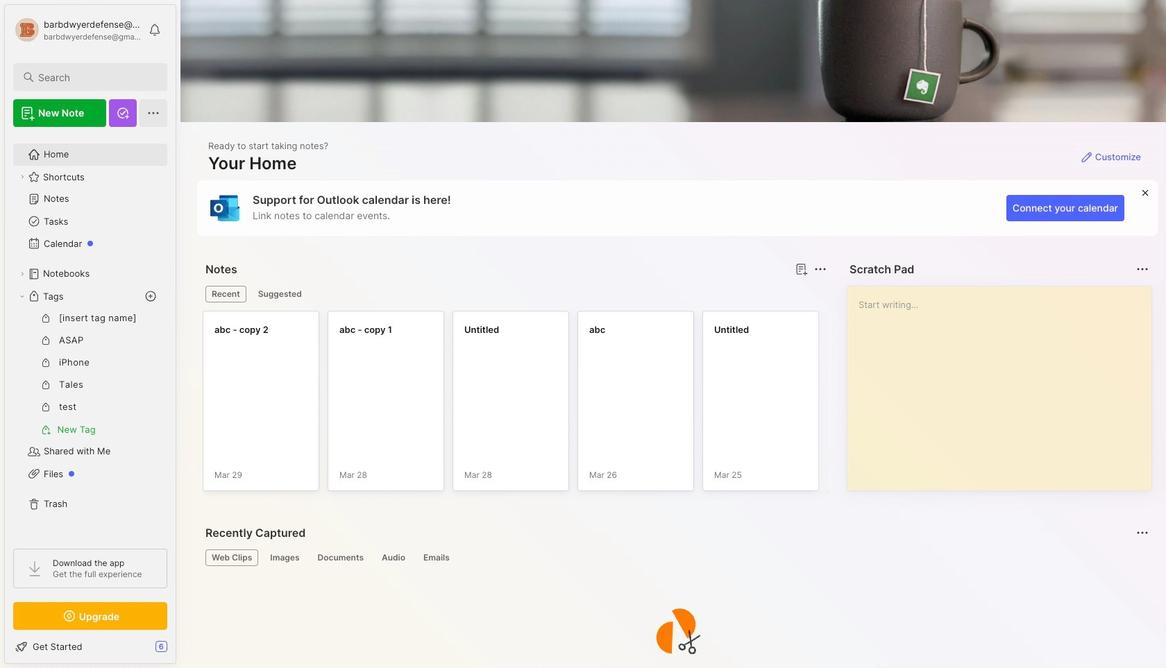Task type: vqa. For each thing, say whether or not it's contained in the screenshot.
"Tree" at the left in Main element
yes



Task type: locate. For each thing, give the bounding box(es) containing it.
tab list
[[206, 286, 825, 303], [206, 550, 1147, 567]]

row group
[[203, 311, 1078, 500]]

2 tab list from the top
[[206, 550, 1147, 567]]

1 vertical spatial tab list
[[206, 550, 1147, 567]]

group
[[13, 308, 167, 441]]

Start writing… text field
[[859, 287, 1151, 480]]

expand notebooks image
[[18, 270, 26, 278]]

none search field inside main element
[[38, 69, 155, 85]]

More actions field
[[811, 260, 831, 279]]

more actions image
[[812, 261, 829, 278]]

None search field
[[38, 69, 155, 85]]

group inside main element
[[13, 308, 167, 441]]

tree
[[5, 135, 176, 537]]

tab
[[206, 286, 246, 303], [252, 286, 308, 303], [206, 550, 259, 567], [264, 550, 306, 567], [311, 550, 370, 567], [376, 550, 412, 567], [417, 550, 456, 567]]

0 vertical spatial tab list
[[206, 286, 825, 303]]



Task type: describe. For each thing, give the bounding box(es) containing it.
expand tags image
[[18, 292, 26, 301]]

tree inside main element
[[5, 135, 176, 537]]

1 tab list from the top
[[206, 286, 825, 303]]

click to collapse image
[[175, 643, 186, 660]]

Search text field
[[38, 71, 155, 84]]

Help and Learning task checklist field
[[5, 636, 176, 658]]

main element
[[0, 0, 181, 669]]

Account field
[[13, 16, 142, 44]]



